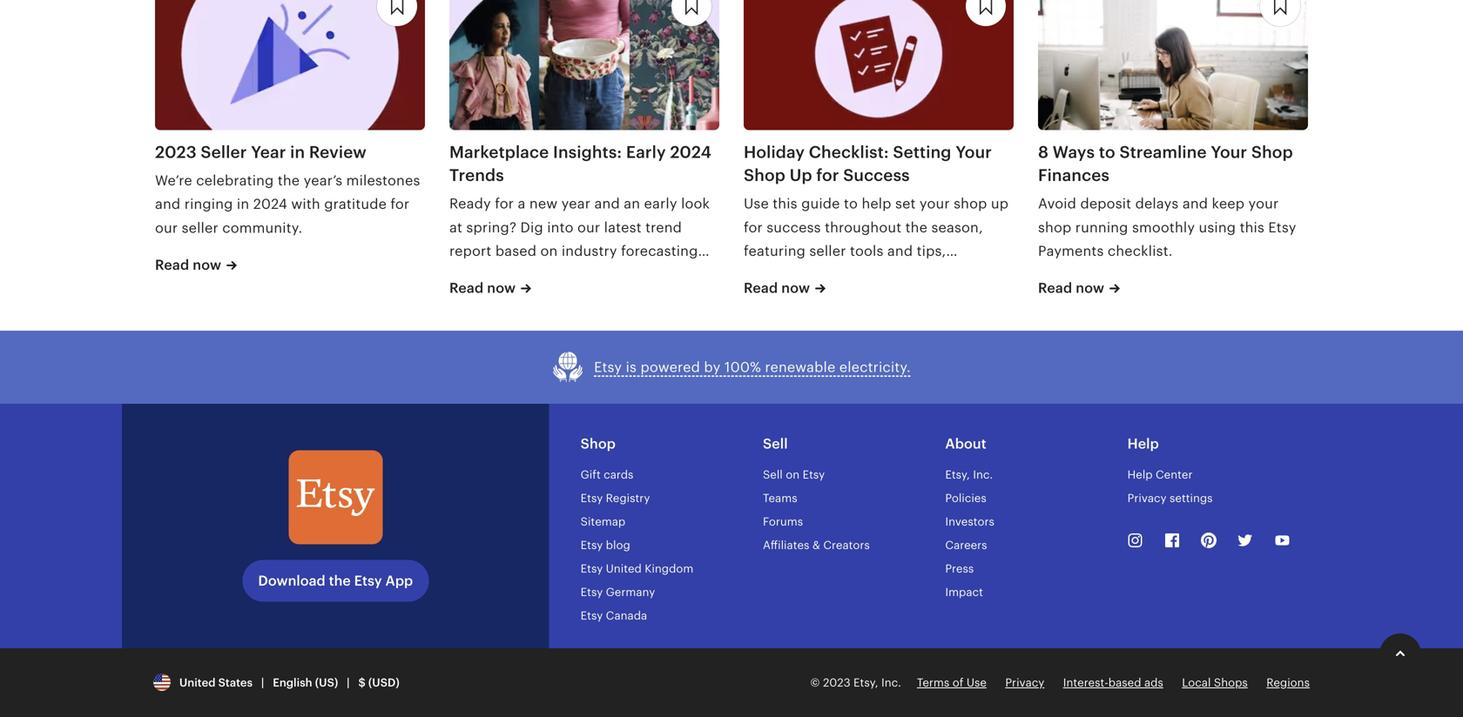 Task type: vqa. For each thing, say whether or not it's contained in the screenshot.
the Center
yes



Task type: locate. For each thing, give the bounding box(es) containing it.
now down ringing
[[193, 257, 221, 273]]

etsy right the 'using'
[[1268, 220, 1296, 235]]

1 vertical spatial this
[[1240, 220, 1265, 235]]

read now link down ringing
[[155, 256, 237, 291]]

$
[[358, 677, 366, 690]]

ways
[[1053, 143, 1095, 161]]

0 horizontal spatial your
[[920, 196, 950, 212]]

| left $
[[347, 677, 350, 690]]

1 horizontal spatial this
[[1240, 220, 1265, 235]]

now for 2023 seller year in review
[[193, 257, 221, 273]]

our down we're
[[155, 220, 178, 236]]

this down keep
[[1240, 220, 1265, 235]]

2023 up we're
[[155, 143, 197, 161]]

your
[[956, 143, 992, 161], [1211, 143, 1247, 161]]

shop inside holiday checklist: setting your shop up for success
[[744, 166, 786, 185]]

1 horizontal spatial to
[[1099, 143, 1116, 161]]

impact
[[945, 586, 983, 599]]

0 horizontal spatial read now
[[155, 257, 221, 273]]

1 our from the left
[[577, 220, 600, 235]]

etsy down "tips,"
[[899, 267, 927, 283]]

running
[[1075, 220, 1128, 235]]

0 vertical spatial use
[[744, 196, 769, 212]]

and down we're
[[155, 197, 181, 212]]

etsy, up policies link
[[945, 469, 970, 482]]

1 horizontal spatial based
[[1109, 677, 1141, 690]]

your right set
[[920, 196, 950, 212]]

sell up teams "link"
[[763, 469, 783, 482]]

0 vertical spatial privacy
[[1128, 492, 1167, 505]]

2024 up community.
[[253, 197, 287, 212]]

1 vertical spatial etsy,
[[854, 677, 878, 690]]

0 vertical spatial 2024
[[670, 143, 712, 161]]

0 vertical spatial sell
[[763, 436, 788, 452]]

shop
[[954, 196, 987, 212], [1038, 220, 1072, 235]]

for left a
[[495, 196, 514, 212]]

sell
[[763, 436, 788, 452], [763, 469, 783, 482]]

terms of use link
[[917, 677, 987, 690]]

read now for 2023 seller year in review
[[155, 257, 221, 273]]

read now link down "payments"
[[1038, 279, 1120, 314]]

100%
[[725, 360, 761, 375]]

by
[[704, 360, 721, 375]]

1 vertical spatial shop
[[744, 166, 786, 185]]

1 vertical spatial help
[[1128, 469, 1153, 482]]

1 vertical spatial on
[[786, 469, 800, 482]]

0 horizontal spatial based
[[495, 243, 537, 259]]

to right ways
[[1099, 143, 1116, 161]]

investors
[[945, 516, 995, 529]]

1 horizontal spatial 2024
[[670, 143, 712, 161]]

we're
[[155, 173, 192, 189]]

your right keep
[[1249, 196, 1279, 212]]

etsy, inc.
[[945, 469, 993, 482]]

your up keep
[[1211, 143, 1247, 161]]

terms of use
[[917, 677, 987, 690]]

0 vertical spatial etsy,
[[945, 469, 970, 482]]

the down set
[[905, 220, 928, 235]]

0 vertical spatial based
[[495, 243, 537, 259]]

0 horizontal spatial our
[[155, 220, 178, 236]]

0 horizontal spatial etsy,
[[854, 677, 878, 690]]

year
[[251, 143, 286, 161]]

seller
[[201, 143, 247, 161]]

1 horizontal spatial read now
[[744, 281, 810, 296]]

etsy blog link
[[581, 539, 630, 552]]

2 | from the left
[[347, 677, 350, 690]]

united down 'blog'
[[606, 563, 642, 576]]

2 your from the left
[[1249, 196, 1279, 212]]

1 vertical spatial privacy
[[1005, 677, 1045, 690]]

creators
[[823, 539, 870, 552]]

read for 2023 seller year in review
[[155, 257, 189, 273]]

read now down ringing
[[155, 257, 221, 273]]

sitemap link
[[581, 516, 626, 529]]

and up the 'using'
[[1183, 196, 1208, 212]]

seller inside we're celebrating the year's milestones and ringing in 2024 with gratitude for our seller community.
[[182, 220, 218, 236]]

1 vertical spatial inc.
[[881, 677, 901, 690]]

and inside avoid deposit delays and keep your shop running smoothly using this etsy payments checklist.
[[1183, 196, 1208, 212]]

0 vertical spatial 2023
[[155, 143, 197, 161]]

your right setting
[[956, 143, 992, 161]]

use up success
[[744, 196, 769, 212]]

help for help
[[1128, 436, 1159, 452]]

look
[[681, 196, 710, 212]]

privacy link
[[1005, 677, 1045, 690]]

read now for holiday checklist: setting your shop up for success
[[744, 281, 810, 296]]

latest
[[604, 220, 642, 235]]

etsy registry link
[[581, 492, 650, 505]]

1 horizontal spatial seller
[[809, 243, 846, 259]]

community.
[[222, 220, 303, 236]]

|
[[261, 677, 264, 690], [347, 677, 350, 690]]

0 horizontal spatial inc.
[[881, 677, 901, 690]]

1 horizontal spatial your
[[1249, 196, 1279, 212]]

read inside ready for a new year and an early look at spring? dig into our latest trend report based on industry forecasting and etsy search data. read now
[[449, 281, 484, 296]]

0 vertical spatial seller
[[182, 220, 218, 236]]

to
[[1099, 143, 1116, 161], [844, 196, 858, 212]]

ringing
[[184, 197, 233, 212]]

holiday checklist: setting your shop up for success image
[[744, 0, 1014, 130]]

0 vertical spatial shop
[[954, 196, 987, 212]]

streamline
[[1120, 143, 1207, 161]]

etsy inside avoid deposit delays and keep your shop running smoothly using this etsy payments checklist.
[[1268, 220, 1296, 235]]

1 horizontal spatial the
[[329, 574, 351, 589]]

0 vertical spatial to
[[1099, 143, 1116, 161]]

0 vertical spatial united
[[606, 563, 642, 576]]

2024 right early
[[670, 143, 712, 161]]

1 horizontal spatial inc.
[[973, 469, 993, 482]]

based left ads
[[1109, 677, 1141, 690]]

and inside we're celebrating the year's milestones and ringing in 2024 with gratitude for our seller community.
[[155, 197, 181, 212]]

0 horizontal spatial use
[[744, 196, 769, 212]]

inc. left "terms"
[[881, 677, 901, 690]]

2 vertical spatial shop
[[581, 436, 616, 452]]

use
[[744, 196, 769, 212], [967, 677, 987, 690]]

etsy inside use this guide to help set your shop up for success throughout the season, featuring seller tools and tips, upcoming events, and etsy buyer insights.
[[899, 267, 927, 283]]

of
[[953, 677, 964, 690]]

forums link
[[763, 516, 803, 529]]

in right year
[[290, 143, 305, 161]]

privacy for privacy link
[[1005, 677, 1045, 690]]

buyer
[[931, 267, 970, 283]]

1 horizontal spatial privacy
[[1128, 492, 1167, 505]]

in down celebrating
[[237, 197, 249, 212]]

this
[[773, 196, 798, 212], [1240, 220, 1265, 235]]

etsy inside ready for a new year and an early look at spring? dig into our latest trend report based on industry forecasting and etsy search data. read now
[[479, 267, 507, 283]]

0 vertical spatial help
[[1128, 436, 1159, 452]]

etsy left "app"
[[354, 574, 382, 589]]

1 vertical spatial the
[[905, 220, 928, 235]]

inc. up policies link
[[973, 469, 993, 482]]

| right states
[[261, 677, 264, 690]]

0 vertical spatial in
[[290, 143, 305, 161]]

etsy down sitemap "link" on the bottom left of the page
[[581, 539, 603, 552]]

keep
[[1212, 196, 1245, 212]]

the right download
[[329, 574, 351, 589]]

1 help from the top
[[1128, 436, 1159, 452]]

use right of
[[967, 677, 987, 690]]

your inside "8 ways to streamline your shop finances"
[[1211, 143, 1247, 161]]

etsy registry
[[581, 492, 650, 505]]

for down "milestones"
[[391, 197, 410, 212]]

0 vertical spatial inc.
[[973, 469, 993, 482]]

local shops link
[[1182, 677, 1248, 690]]

0 vertical spatial the
[[278, 173, 300, 189]]

2 horizontal spatial read now
[[1038, 281, 1105, 296]]

2024 inside we're celebrating the year's milestones and ringing in 2024 with gratitude for our seller community.
[[253, 197, 287, 212]]

1 your from the left
[[956, 143, 992, 161]]

shop down avoid
[[1038, 220, 1072, 235]]

read now down featuring at the top right
[[744, 281, 810, 296]]

careers
[[945, 539, 987, 552]]

united right us icon at the bottom of page
[[179, 677, 216, 690]]

success
[[843, 166, 910, 185]]

united states   |   english (us)   |   $ (usd)
[[173, 677, 400, 690]]

now down 'report' on the left top
[[487, 281, 516, 296]]

0 vertical spatial shop
[[1251, 143, 1293, 161]]

2 your from the left
[[1211, 143, 1247, 161]]

sell up sell on etsy link
[[763, 436, 788, 452]]

etsy united kingdom
[[581, 563, 694, 576]]

0 horizontal spatial on
[[540, 243, 558, 259]]

seller down ringing
[[182, 220, 218, 236]]

this inside use this guide to help set your shop up for success throughout the season, featuring seller tools and tips, upcoming events, and etsy buyer insights.
[[773, 196, 798, 212]]

for up featuring at the top right
[[744, 220, 763, 235]]

read now for 8 ways to streamline your shop finances
[[1038, 281, 1105, 296]]

interest-based ads link
[[1063, 677, 1163, 690]]

for inside holiday checklist: setting your shop up for success
[[816, 166, 839, 185]]

read down featuring at the top right
[[744, 281, 778, 296]]

download the etsy app
[[258, 574, 413, 589]]

help
[[1128, 436, 1159, 452], [1128, 469, 1153, 482]]

seller up events,
[[809, 243, 846, 259]]

2 horizontal spatial the
[[905, 220, 928, 235]]

regions
[[1267, 677, 1310, 690]]

the down "2023 seller year in review" link
[[278, 173, 300, 189]]

with
[[291, 197, 320, 212]]

1 horizontal spatial your
[[1211, 143, 1247, 161]]

0 horizontal spatial 2024
[[253, 197, 287, 212]]

now down featuring at the top right
[[782, 281, 810, 296]]

1 vertical spatial shop
[[1038, 220, 1072, 235]]

read down ringing
[[155, 257, 189, 273]]

1 vertical spatial based
[[1109, 677, 1141, 690]]

0 vertical spatial on
[[540, 243, 558, 259]]

0 horizontal spatial the
[[278, 173, 300, 189]]

impact link
[[945, 586, 983, 599]]

1 horizontal spatial |
[[347, 677, 350, 690]]

download
[[258, 574, 326, 589]]

0 horizontal spatial 2023
[[155, 143, 197, 161]]

regions button
[[1267, 675, 1310, 691]]

help center
[[1128, 469, 1193, 482]]

0 horizontal spatial to
[[844, 196, 858, 212]]

this up success
[[773, 196, 798, 212]]

1 vertical spatial in
[[237, 197, 249, 212]]

0 horizontal spatial this
[[773, 196, 798, 212]]

2 horizontal spatial shop
[[1251, 143, 1293, 161]]

now down "payments"
[[1076, 281, 1105, 296]]

0 horizontal spatial shop
[[581, 436, 616, 452]]

canada
[[606, 610, 647, 623]]

featuring
[[744, 243, 806, 259]]

etsy down the etsy blog
[[581, 563, 603, 576]]

etsy down 'report' on the left top
[[479, 267, 507, 283]]

to inside use this guide to help set your shop up for success throughout the season, featuring seller tools and tips, upcoming events, and etsy buyer insights.
[[844, 196, 858, 212]]

1 sell from the top
[[763, 436, 788, 452]]

seller
[[182, 220, 218, 236], [809, 243, 846, 259]]

help center link
[[1128, 469, 1193, 482]]

2023 right ©
[[823, 677, 851, 690]]

1 vertical spatial sell
[[763, 469, 783, 482]]

for
[[816, 166, 839, 185], [495, 196, 514, 212], [391, 197, 410, 212], [744, 220, 763, 235]]

based down 'dig'
[[495, 243, 537, 259]]

1 horizontal spatial in
[[290, 143, 305, 161]]

read down 'report' on the left top
[[449, 281, 484, 296]]

teams link
[[763, 492, 797, 505]]

0 horizontal spatial privacy
[[1005, 677, 1045, 690]]

to left the help
[[844, 196, 858, 212]]

2 our from the left
[[155, 220, 178, 236]]

for right the up
[[816, 166, 839, 185]]

is
[[626, 360, 637, 375]]

read now link down featuring at the top right
[[744, 279, 826, 314]]

states
[[218, 677, 253, 690]]

on up teams "link"
[[786, 469, 800, 482]]

using
[[1199, 220, 1236, 235]]

powered
[[641, 360, 700, 375]]

1 vertical spatial united
[[179, 677, 216, 690]]

0 horizontal spatial |
[[261, 677, 264, 690]]

1 horizontal spatial on
[[786, 469, 800, 482]]

etsy up forums 'link'
[[803, 469, 825, 482]]

read now link for marketplace insights: early 2024 trends
[[449, 279, 531, 314]]

on down into
[[540, 243, 558, 259]]

shop inside avoid deposit delays and keep your shop running smoothly using this etsy payments checklist.
[[1038, 220, 1072, 235]]

help
[[862, 196, 892, 212]]

2023 inside "2023 seller year in review" link
[[155, 143, 197, 161]]

ads
[[1144, 677, 1163, 690]]

avoid
[[1038, 196, 1077, 212]]

(usd)
[[368, 677, 400, 690]]

1 vertical spatial seller
[[809, 243, 846, 259]]

privacy left interest-
[[1005, 677, 1045, 690]]

help left center
[[1128, 469, 1153, 482]]

in
[[290, 143, 305, 161], [237, 197, 249, 212]]

shop up season, at the top of the page
[[954, 196, 987, 212]]

setting
[[893, 143, 952, 161]]

1 horizontal spatial shop
[[1038, 220, 1072, 235]]

privacy down 'help center' link
[[1128, 492, 1167, 505]]

0 horizontal spatial shop
[[954, 196, 987, 212]]

2 sell from the top
[[763, 469, 783, 482]]

0 horizontal spatial seller
[[182, 220, 218, 236]]

electricity.
[[839, 360, 911, 375]]

in inside we're celebrating the year's milestones and ringing in 2024 with gratitude for our seller community.
[[237, 197, 249, 212]]

interest-based ads
[[1063, 677, 1163, 690]]

etsy, right ©
[[854, 677, 878, 690]]

2 help from the top
[[1128, 469, 1153, 482]]

avoid deposit delays and keep your shop running smoothly using this etsy payments checklist.
[[1038, 196, 1296, 259]]

shop inside "8 ways to streamline your shop finances"
[[1251, 143, 1293, 161]]

read now link down 'report' on the left top
[[449, 279, 531, 314]]

1 horizontal spatial etsy,
[[945, 469, 970, 482]]

trends
[[449, 166, 504, 185]]

and left "tips,"
[[887, 243, 913, 259]]

sitemap
[[581, 516, 626, 529]]

kingdom
[[645, 563, 694, 576]]

renewable
[[765, 360, 836, 375]]

1 your from the left
[[920, 196, 950, 212]]

etsy left is
[[594, 360, 622, 375]]

read now link for 2023 seller year in review
[[155, 256, 237, 291]]

use inside use this guide to help set your shop up for success throughout the season, featuring seller tools and tips, upcoming events, and etsy buyer insights.
[[744, 196, 769, 212]]

this inside avoid deposit delays and keep your shop running smoothly using this etsy payments checklist.
[[1240, 220, 1265, 235]]

read down "payments"
[[1038, 281, 1072, 296]]

0 horizontal spatial your
[[956, 143, 992, 161]]

1 horizontal spatial shop
[[744, 166, 786, 185]]

your inside avoid deposit delays and keep your shop running smoothly using this etsy payments checklist.
[[1249, 196, 1279, 212]]

2023 seller year in review link
[[155, 141, 425, 164]]

1 horizontal spatial 2023
[[823, 677, 851, 690]]

0 vertical spatial this
[[773, 196, 798, 212]]

now inside ready for a new year and an early look at spring? dig into our latest trend report based on industry forecasting and etsy search data. read now
[[487, 281, 516, 296]]

review
[[309, 143, 367, 161]]

help for help center
[[1128, 469, 1153, 482]]

8 ways to streamline your shop finances image
[[1038, 0, 1308, 130]]

0 horizontal spatial in
[[237, 197, 249, 212]]

1 horizontal spatial united
[[606, 563, 642, 576]]

our up industry
[[577, 220, 600, 235]]

1 horizontal spatial our
[[577, 220, 600, 235]]

1 vertical spatial 2024
[[253, 197, 287, 212]]

marketplace insights: early 2024 trends
[[449, 143, 712, 185]]

sell on etsy
[[763, 469, 825, 482]]

etsy canada link
[[581, 610, 647, 623]]

checklist.
[[1108, 243, 1173, 259]]

help up 'help center' link
[[1128, 436, 1159, 452]]

for inside ready for a new year and an early look at spring? dig into our latest trend report based on industry forecasting and etsy search data. read now
[[495, 196, 514, 212]]

1 horizontal spatial use
[[967, 677, 987, 690]]

read now down "payments"
[[1038, 281, 1105, 296]]

sell for sell
[[763, 436, 788, 452]]

1 vertical spatial to
[[844, 196, 858, 212]]

your inside use this guide to help set your shop up for success throughout the season, featuring seller tools and tips, upcoming events, and etsy buyer insights.
[[920, 196, 950, 212]]

up
[[790, 166, 812, 185]]



Task type: describe. For each thing, give the bounding box(es) containing it.
policies link
[[945, 492, 987, 505]]

etsy canada
[[581, 610, 647, 623]]

based inside ready for a new year and an early look at spring? dig into our latest trend report based on industry forecasting and etsy search data. read now
[[495, 243, 537, 259]]

forums
[[763, 516, 803, 529]]

gift
[[581, 469, 601, 482]]

us image
[[153, 674, 171, 692]]

1 vertical spatial use
[[967, 677, 987, 690]]

to inside "8 ways to streamline your shop finances"
[[1099, 143, 1116, 161]]

app
[[385, 574, 413, 589]]

read for holiday checklist: setting your shop up for success
[[744, 281, 778, 296]]

payments
[[1038, 243, 1104, 259]]

0 horizontal spatial united
[[179, 677, 216, 690]]

early
[[644, 196, 677, 212]]

shops
[[1214, 677, 1248, 690]]

trend
[[645, 220, 682, 235]]

sell for sell on etsy
[[763, 469, 783, 482]]

now for 8 ways to streamline your shop finances
[[1076, 281, 1105, 296]]

english
[[273, 677, 312, 690]]

etsy up etsy canada link at the left bottom of page
[[581, 586, 603, 599]]

8 ways to streamline your shop finances link
[[1038, 141, 1308, 187]]

2 vertical spatial the
[[329, 574, 351, 589]]

etsy left canada
[[581, 610, 603, 623]]

etsy down gift at the bottom
[[581, 492, 603, 505]]

seller inside use this guide to help set your shop up for success throughout the season, featuring seller tools and tips, upcoming events, and etsy buyer insights.
[[809, 243, 846, 259]]

the inside use this guide to help set your shop up for success throughout the season, featuring seller tools and tips, upcoming events, and etsy buyer insights.
[[905, 220, 928, 235]]

ready for a new year and an early look at spring? dig into our latest trend report based on industry forecasting and etsy search data. read now
[[449, 196, 710, 296]]

careers link
[[945, 539, 987, 552]]

spring?
[[466, 220, 517, 235]]

search
[[511, 267, 556, 283]]

8
[[1038, 143, 1049, 161]]

finances
[[1038, 166, 1110, 185]]

(us)
[[315, 677, 338, 690]]

etsy germany link
[[581, 586, 655, 599]]

blog
[[606, 539, 630, 552]]

&
[[813, 539, 820, 552]]

on inside ready for a new year and an early look at spring? dig into our latest trend report based on industry forecasting and etsy search data. read now
[[540, 243, 558, 259]]

our inside we're celebrating the year's milestones and ringing in 2024 with gratitude for our seller community.
[[155, 220, 178, 236]]

for inside use this guide to help set your shop up for success throughout the season, featuring seller tools and tips, upcoming events, and etsy buyer insights.
[[744, 220, 763, 235]]

investors link
[[945, 516, 995, 529]]

privacy settings link
[[1128, 492, 1213, 505]]

2023 seller year in review
[[155, 143, 367, 161]]

marketplace insights: early 2024 trends link
[[449, 141, 719, 187]]

industry
[[562, 243, 617, 259]]

holiday
[[744, 143, 805, 161]]

privacy settings
[[1128, 492, 1213, 505]]

insights.
[[744, 291, 801, 306]]

up
[[991, 196, 1009, 212]]

we're celebrating the year's milestones and ringing in 2024 with gratitude for our seller community.
[[155, 173, 420, 236]]

upcoming
[[744, 267, 813, 283]]

1 | from the left
[[261, 677, 264, 690]]

read for 8 ways to streamline your shop finances
[[1038, 281, 1072, 296]]

1 vertical spatial 2023
[[823, 677, 851, 690]]

insights:
[[553, 143, 622, 161]]

and down the tools
[[870, 267, 895, 283]]

sell on etsy link
[[763, 469, 825, 482]]

guide
[[801, 196, 840, 212]]

ready
[[449, 196, 491, 212]]

policies
[[945, 492, 987, 505]]

affiliates & creators link
[[763, 539, 870, 552]]

gratitude
[[324, 197, 387, 212]]

marketplace insights: early 2024 trends image
[[449, 0, 719, 130]]

etsy is powered by 100% renewable electricity. button
[[552, 352, 911, 383]]

checklist:
[[809, 143, 889, 161]]

2023 seller year in review image
[[155, 0, 425, 130]]

success
[[767, 220, 821, 235]]

gift cards
[[581, 469, 634, 482]]

local
[[1182, 677, 1211, 690]]

season,
[[931, 220, 983, 235]]

germany
[[606, 586, 655, 599]]

etsy blog
[[581, 539, 630, 552]]

local shops
[[1182, 677, 1248, 690]]

registry
[[606, 492, 650, 505]]

shop inside use this guide to help set your shop up for success throughout the season, featuring seller tools and tips, upcoming events, and etsy buyer insights.
[[954, 196, 987, 212]]

milestones
[[346, 173, 420, 189]]

about
[[945, 436, 987, 452]]

read now link for holiday checklist: setting your shop up for success
[[744, 279, 826, 314]]

celebrating
[[196, 173, 274, 189]]

into
[[547, 220, 574, 235]]

early
[[626, 143, 666, 161]]

and left an
[[594, 196, 620, 212]]

throughout
[[825, 220, 902, 235]]

our inside ready for a new year and an early look at spring? dig into our latest trend report based on industry forecasting and etsy search data. read now
[[577, 220, 600, 235]]

privacy for privacy settings
[[1128, 492, 1167, 505]]

a
[[518, 196, 526, 212]]

settings
[[1170, 492, 1213, 505]]

delays
[[1135, 196, 1179, 212]]

etsy inside etsy is powered by 100% renewable electricity. "button"
[[594, 360, 622, 375]]

year
[[561, 196, 591, 212]]

new
[[529, 196, 558, 212]]

terms
[[917, 677, 950, 690]]

etsy is powered by 100% renewable electricity.
[[594, 360, 911, 375]]

holiday checklist: setting your shop up for success
[[744, 143, 992, 185]]

use this guide to help set your shop up for success throughout the season, featuring seller tools and tips, upcoming events, and etsy buyer insights.
[[744, 196, 1009, 306]]

your inside holiday checklist: setting your shop up for success
[[956, 143, 992, 161]]

the inside we're celebrating the year's milestones and ringing in 2024 with gratitude for our seller community.
[[278, 173, 300, 189]]

press
[[945, 563, 974, 576]]

at
[[449, 220, 463, 235]]

gift cards link
[[581, 469, 634, 482]]

now for holiday checklist: setting your shop up for success
[[782, 281, 810, 296]]

report
[[449, 243, 492, 259]]

read now link for 8 ways to streamline your shop finances
[[1038, 279, 1120, 314]]

forecasting
[[621, 243, 698, 259]]

year's
[[304, 173, 343, 189]]

2024 inside the marketplace insights: early 2024 trends
[[670, 143, 712, 161]]

and down 'report' on the left top
[[449, 267, 475, 283]]

holiday checklist: setting your shop up for success link
[[744, 141, 1014, 187]]

etsy inside download the etsy app link
[[354, 574, 382, 589]]

for inside we're celebrating the year's milestones and ringing in 2024 with gratitude for our seller community.
[[391, 197, 410, 212]]

set
[[895, 196, 916, 212]]

smoothly
[[1132, 220, 1195, 235]]

tools
[[850, 243, 884, 259]]

etsy, inc. link
[[945, 469, 993, 482]]



